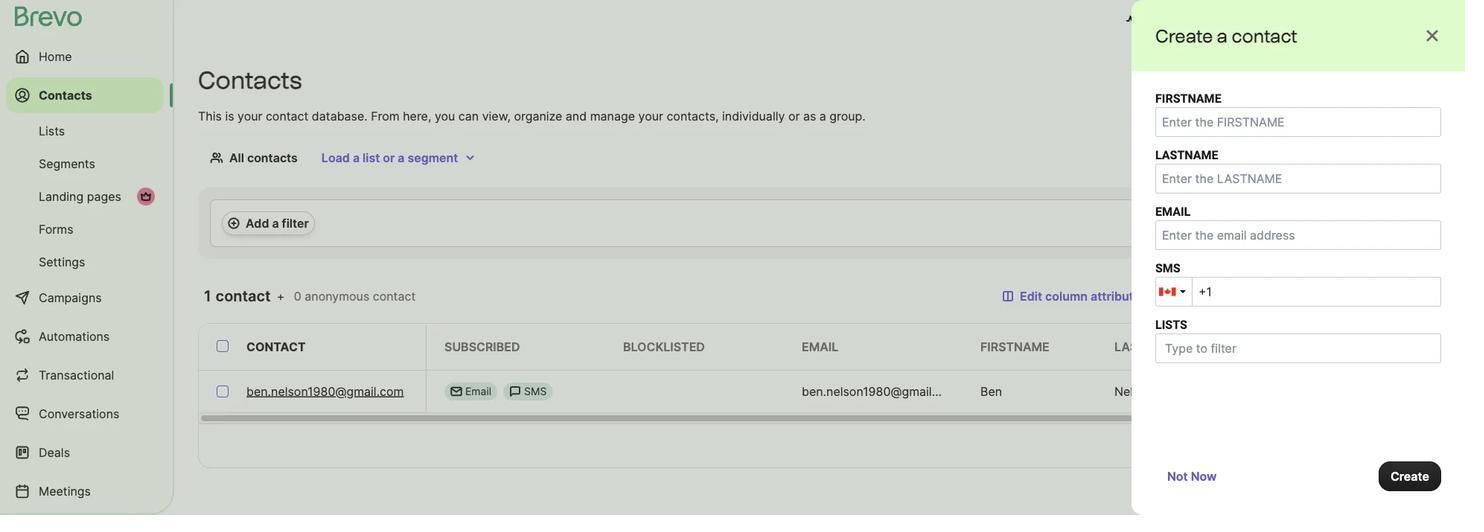 Task type: locate. For each thing, give the bounding box(es) containing it.
or left as
[[789, 109, 800, 123]]

1 contact + 0 anonymous contact
[[204, 287, 416, 305]]

0 vertical spatial create
[[1156, 25, 1213, 47]]

email inside create a contact dialog
[[1156, 204, 1191, 219]]

and left plan
[[1184, 13, 1206, 28]]

not now
[[1168, 469, 1217, 484]]

0 horizontal spatial sms
[[524, 385, 547, 398]]

anonymous
[[305, 289, 370, 303]]

last change
[[1383, 340, 1466, 354]]

sms up the lists
[[1156, 261, 1181, 275]]

load a list or a segment
[[322, 150, 458, 165]]

page
[[1193, 439, 1221, 453]]

1 horizontal spatial create
[[1391, 469, 1430, 484]]

email
[[1156, 204, 1191, 219], [802, 340, 839, 354]]

and inside button
[[1184, 13, 1206, 28]]

1 vertical spatial sms
[[1249, 340, 1275, 354]]

1 horizontal spatial sms
[[1156, 261, 1181, 275]]

1 vertical spatial and
[[566, 109, 587, 123]]

0 horizontal spatial create
[[1156, 25, 1213, 47]]

contacts
[[198, 66, 302, 95], [39, 88, 92, 102]]

a
[[1218, 25, 1228, 47], [820, 109, 827, 123], [353, 150, 360, 165], [398, 150, 405, 165], [272, 216, 279, 230]]

None field
[[1192, 277, 1442, 307]]

0 horizontal spatial your
[[238, 109, 262, 123]]

landing pages link
[[6, 182, 164, 212]]

0 vertical spatial firstname
[[1156, 91, 1222, 105]]

create button
[[1379, 462, 1442, 492]]

1 vertical spatial firstname
[[981, 340, 1050, 354]]

and
[[1184, 13, 1206, 28], [566, 109, 587, 123]]

from
[[371, 109, 400, 123]]

plan
[[1209, 13, 1233, 28]]

2 vertical spatial sms
[[524, 385, 547, 398]]

Enter the FIRSTNAME field
[[1156, 107, 1442, 137]]

1 horizontal spatial firstname
[[1156, 91, 1222, 105]]

organize
[[514, 109, 563, 123]]

a right add
[[272, 216, 279, 230]]

contacts up is
[[198, 66, 302, 95]]

all
[[229, 150, 244, 165]]

ben.nelson1980@gmail.com
[[247, 384, 404, 399], [802, 384, 960, 399]]

ben.nelson1980@gmail.com link
[[247, 383, 404, 401]]

lastname
[[1156, 148, 1219, 162], [1115, 340, 1182, 354]]

a for create a contact
[[1218, 25, 1228, 47]]

0 vertical spatial sms
[[1156, 261, 1181, 275]]

browns enterprise
[[1352, 13, 1458, 28]]

1 vertical spatial email
[[802, 340, 839, 354]]

create
[[1156, 25, 1213, 47], [1391, 469, 1430, 484]]

1 horizontal spatial your
[[639, 109, 664, 123]]

now
[[1191, 469, 1217, 484]]

or
[[789, 109, 800, 123], [383, 150, 395, 165]]

0 vertical spatial or
[[789, 109, 800, 123]]

Type to filter field
[[1160, 337, 1306, 360]]

and left manage on the top left
[[566, 109, 587, 123]]

0 vertical spatial email
[[1156, 204, 1191, 219]]

this
[[198, 109, 222, 123]]

0 horizontal spatial firstname
[[981, 340, 1050, 354]]

landing
[[39, 189, 84, 204]]

rows
[[1137, 439, 1167, 453]]

a inside dialog
[[1218, 25, 1228, 47]]

nelson
[[1115, 384, 1154, 399]]

list
[[363, 150, 380, 165]]

1 ben.nelson1980@gmail.com from the left
[[247, 384, 404, 399]]

sms
[[1156, 261, 1181, 275], [1249, 340, 1275, 354], [524, 385, 547, 398]]

1 vertical spatial or
[[383, 150, 395, 165]]

contacts link
[[6, 77, 164, 113]]

1 horizontal spatial contacts
[[198, 66, 302, 95]]

per
[[1171, 439, 1189, 453]]

create for create
[[1391, 469, 1430, 484]]

a left list
[[353, 150, 360, 165]]

lists
[[1156, 318, 1188, 332]]

1 horizontal spatial ben.nelson1980@gmail.com
[[802, 384, 960, 399]]

contact
[[1232, 25, 1298, 47], [266, 109, 309, 123], [216, 287, 271, 305], [373, 289, 416, 303]]

add
[[246, 216, 269, 230]]

1 vertical spatial create
[[1391, 469, 1430, 484]]

group.
[[830, 109, 866, 123]]

1 horizontal spatial email
[[1156, 204, 1191, 219]]

0 vertical spatial and
[[1184, 13, 1206, 28]]

ben
[[981, 384, 1002, 399]]

1 horizontal spatial and
[[1184, 13, 1206, 28]]

a right usage
[[1218, 25, 1228, 47]]

can
[[459, 109, 479, 123]]

forms link
[[6, 214, 164, 244]]

left___rvooi image
[[140, 191, 152, 203]]

2 horizontal spatial sms
[[1249, 340, 1275, 354]]

or right list
[[383, 150, 395, 165]]

0 vertical spatial lastname
[[1156, 148, 1219, 162]]

firstname up ben at the bottom right
[[981, 340, 1050, 354]]

conversations
[[39, 407, 119, 421]]

+
[[277, 289, 285, 303]]

manage
[[590, 109, 635, 123]]

your right is
[[238, 109, 262, 123]]

or inside button
[[383, 150, 395, 165]]

0 horizontal spatial email
[[802, 340, 839, 354]]

left___c25ys image
[[509, 386, 521, 398]]

view,
[[482, 109, 511, 123]]

change
[[1417, 340, 1466, 354]]

pages
[[87, 189, 121, 204]]

edit column attributes button
[[991, 282, 1160, 311]]

create inside create button
[[1391, 469, 1430, 484]]

firstname down create a contact
[[1156, 91, 1222, 105]]

sms right left___c25ys image
[[524, 385, 547, 398]]

your
[[238, 109, 262, 123], [639, 109, 664, 123]]

this is your contact database. from here, you can view, organize and manage your contacts, individually or as a group.
[[198, 109, 866, 123]]

0 horizontal spatial ben.nelson1980@gmail.com
[[247, 384, 404, 399]]

deals link
[[6, 435, 164, 471]]

firstname inside create a contact dialog
[[1156, 91, 1222, 105]]

1 horizontal spatial or
[[789, 109, 800, 123]]

0
[[294, 289, 301, 303]]

campaigns
[[39, 290, 102, 305]]

contacts up lists
[[39, 88, 92, 102]]

contacts
[[247, 150, 298, 165]]

lastname inside create a contact dialog
[[1156, 148, 1219, 162]]

load
[[322, 150, 350, 165]]

0 horizontal spatial or
[[383, 150, 395, 165]]

your right manage on the top left
[[639, 109, 664, 123]]

sms down search by name, email or phone number search box
[[1249, 340, 1275, 354]]

conversations link
[[6, 396, 164, 432]]



Task type: describe. For each thing, give the bounding box(es) containing it.
home link
[[6, 39, 164, 74]]

1 your from the left
[[238, 109, 262, 123]]

2 ben.nelson1980@gmail.com from the left
[[802, 384, 960, 399]]

email
[[465, 385, 492, 398]]

contact inside 1 contact + 0 anonymous contact
[[373, 289, 416, 303]]

contact inside dialog
[[1232, 25, 1298, 47]]

campaigns link
[[6, 280, 164, 316]]

as
[[803, 109, 816, 123]]

here,
[[403, 109, 431, 123]]

a for add a filter
[[272, 216, 279, 230]]

deals
[[39, 445, 70, 460]]

rows per page
[[1137, 439, 1221, 453]]

attributes
[[1091, 289, 1148, 303]]

settings link
[[6, 247, 164, 277]]

column
[[1046, 289, 1088, 303]]

segments
[[39, 156, 95, 171]]

a right list
[[398, 150, 405, 165]]

transactional link
[[6, 357, 164, 393]]

edit
[[1020, 289, 1043, 303]]

1 vertical spatial lastname
[[1115, 340, 1182, 354]]

settings
[[39, 255, 85, 269]]

lists
[[39, 124, 65, 138]]

browns
[[1352, 13, 1396, 28]]

transactional
[[39, 368, 114, 382]]

automations link
[[6, 319, 164, 354]]

blocklisted
[[623, 340, 705, 354]]

lists link
[[6, 116, 164, 146]]

not now button
[[1156, 462, 1229, 492]]

0 horizontal spatial and
[[566, 109, 587, 123]]

subscribed
[[445, 340, 520, 354]]

a right as
[[820, 109, 827, 123]]

meetings
[[39, 484, 91, 499]]

not
[[1168, 469, 1188, 484]]

create for create a contact
[[1156, 25, 1213, 47]]

individually
[[722, 109, 785, 123]]

segments link
[[6, 149, 164, 179]]

a for load a list or a segment
[[353, 150, 360, 165]]

enterprise
[[1399, 13, 1458, 28]]

add a filter
[[246, 216, 309, 230]]

load a list or a segment button
[[310, 143, 488, 173]]

is
[[225, 109, 234, 123]]

automations
[[39, 329, 110, 344]]

Search by name, email or phone number search field
[[1166, 282, 1442, 311]]

meetings link
[[6, 474, 164, 509]]

usage
[[1144, 13, 1181, 28]]

create a contact dialog
[[1132, 0, 1466, 515]]

1
[[204, 287, 212, 305]]

2 your from the left
[[639, 109, 664, 123]]

0 horizontal spatial contacts
[[39, 88, 92, 102]]

home
[[39, 49, 72, 64]]

forms
[[39, 222, 73, 236]]

browns enterprise button
[[1323, 6, 1458, 36]]

contact
[[247, 340, 306, 354]]

contacts,
[[667, 109, 719, 123]]

edit column attributes
[[1020, 289, 1148, 303]]

Enter the LASTNAME field
[[1156, 164, 1442, 194]]

all contacts
[[229, 150, 298, 165]]

last
[[1383, 340, 1414, 354]]

landing pages
[[39, 189, 121, 204]]

filter
[[282, 216, 309, 230]]

create a contact
[[1156, 25, 1298, 47]]

add a filter button
[[222, 212, 315, 235]]

usage and plan button
[[1115, 6, 1245, 36]]

Enter the email address field
[[1156, 220, 1442, 250]]

usage and plan
[[1144, 13, 1233, 28]]

sms inside create a contact dialog
[[1156, 261, 1181, 275]]

database.
[[312, 109, 368, 123]]

left___c25ys image
[[451, 386, 462, 398]]

you
[[435, 109, 455, 123]]

segment
[[408, 150, 458, 165]]



Task type: vqa. For each thing, say whether or not it's contained in the screenshot.
popular
no



